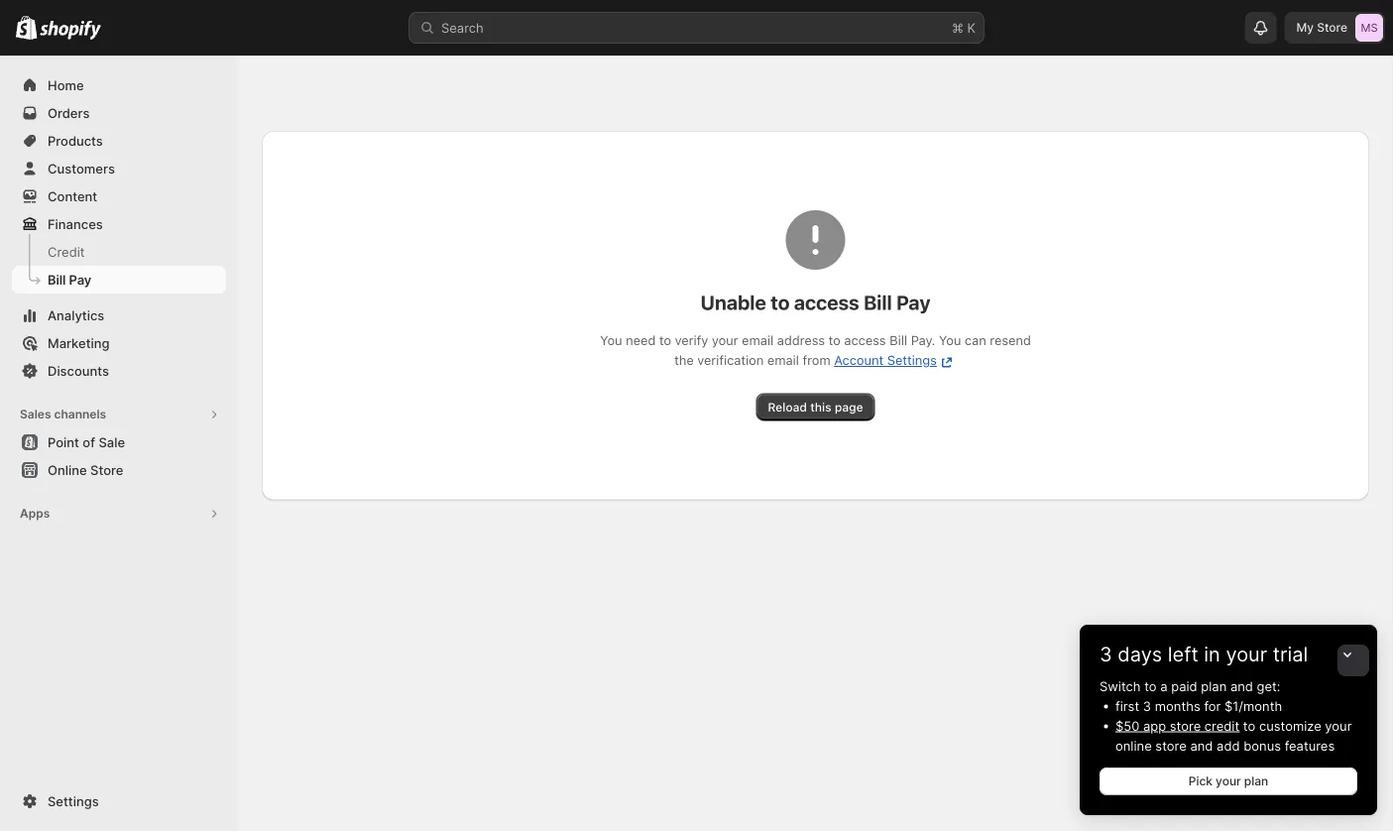 Task type: locate. For each thing, give the bounding box(es) containing it.
3 right the first
[[1144, 698, 1152, 714]]

analytics
[[48, 308, 104, 323]]

get:
[[1258, 679, 1281, 694]]

3
[[1100, 642, 1113, 667], [1144, 698, 1152, 714]]

1 vertical spatial and
[[1191, 738, 1214, 753]]

store inside to customize your online store and add bonus features
[[1156, 738, 1187, 753]]

pick
[[1189, 774, 1213, 789]]

store down sale
[[90, 462, 123, 478]]

1 vertical spatial 3
[[1144, 698, 1152, 714]]

and
[[1231, 679, 1254, 694], [1191, 738, 1214, 753]]

1 horizontal spatial and
[[1231, 679, 1254, 694]]

trial
[[1274, 642, 1309, 667]]

1 horizontal spatial plan
[[1245, 774, 1269, 789]]

bill
[[48, 272, 66, 287]]

months
[[1155, 698, 1201, 714]]

store inside button
[[90, 462, 123, 478]]

0 horizontal spatial 3
[[1100, 642, 1113, 667]]

3 days left in your trial button
[[1080, 625, 1378, 667]]

0 vertical spatial 3
[[1100, 642, 1113, 667]]

apps button
[[12, 500, 226, 528]]

credit
[[1205, 718, 1240, 734]]

home
[[48, 77, 84, 93]]

$50 app store credit link
[[1116, 718, 1240, 734]]

store
[[1170, 718, 1202, 734], [1156, 738, 1187, 753]]

pay
[[69, 272, 92, 287]]

store right "my"
[[1318, 20, 1348, 35]]

store
[[1318, 20, 1348, 35], [90, 462, 123, 478]]

1 vertical spatial store
[[90, 462, 123, 478]]

$50 app store credit
[[1116, 718, 1240, 734]]

online store button
[[0, 456, 238, 484]]

to down the $1/month
[[1244, 718, 1256, 734]]

plan down bonus
[[1245, 774, 1269, 789]]

3 days left in your trial element
[[1080, 677, 1378, 815]]

to
[[1145, 679, 1157, 694], [1244, 718, 1256, 734]]

k
[[968, 20, 976, 35]]

your
[[1227, 642, 1268, 667], [1326, 718, 1353, 734], [1216, 774, 1242, 789]]

sales channels
[[20, 407, 106, 422]]

0 vertical spatial plan
[[1202, 679, 1227, 694]]

analytics link
[[12, 302, 226, 329]]

discounts
[[48, 363, 109, 378]]

paid
[[1172, 679, 1198, 694]]

store for my store
[[1318, 20, 1348, 35]]

content link
[[12, 183, 226, 210]]

and left add
[[1191, 738, 1214, 753]]

sales channels button
[[12, 401, 226, 429]]

online
[[48, 462, 87, 478]]

customers link
[[12, 155, 226, 183]]

and inside to customize your online store and add bonus features
[[1191, 738, 1214, 753]]

1 vertical spatial your
[[1326, 718, 1353, 734]]

and up the $1/month
[[1231, 679, 1254, 694]]

to customize your online store and add bonus features
[[1116, 718, 1353, 753]]

to inside to customize your online store and add bonus features
[[1244, 718, 1256, 734]]

0 horizontal spatial store
[[90, 462, 123, 478]]

1 horizontal spatial 3
[[1144, 698, 1152, 714]]

⌘
[[952, 20, 964, 35]]

shopify image
[[16, 15, 37, 39], [40, 20, 101, 40]]

point of sale link
[[12, 429, 226, 456]]

0 horizontal spatial to
[[1145, 679, 1157, 694]]

store down months
[[1170, 718, 1202, 734]]

your right in at the bottom of page
[[1227, 642, 1268, 667]]

0 vertical spatial store
[[1318, 20, 1348, 35]]

plan
[[1202, 679, 1227, 694], [1245, 774, 1269, 789]]

3 left days
[[1100, 642, 1113, 667]]

0 vertical spatial to
[[1145, 679, 1157, 694]]

0 horizontal spatial shopify image
[[16, 15, 37, 39]]

1 horizontal spatial to
[[1244, 718, 1256, 734]]

content
[[48, 188, 97, 204]]

first 3 months for $1/month
[[1116, 698, 1283, 714]]

0 horizontal spatial and
[[1191, 738, 1214, 753]]

0 vertical spatial your
[[1227, 642, 1268, 667]]

left
[[1169, 642, 1199, 667]]

your right pick
[[1216, 774, 1242, 789]]

plan up for
[[1202, 679, 1227, 694]]

finances link
[[12, 210, 226, 238]]

1 vertical spatial to
[[1244, 718, 1256, 734]]

first
[[1116, 698, 1140, 714]]

to left a
[[1145, 679, 1157, 694]]

of
[[83, 435, 95, 450]]

1 vertical spatial store
[[1156, 738, 1187, 753]]

your up features
[[1326, 718, 1353, 734]]

store down the $50 app store credit
[[1156, 738, 1187, 753]]

and for store
[[1191, 738, 1214, 753]]

apps
[[20, 506, 50, 521]]

online store
[[48, 462, 123, 478]]

0 horizontal spatial plan
[[1202, 679, 1227, 694]]

1 horizontal spatial store
[[1318, 20, 1348, 35]]

0 vertical spatial and
[[1231, 679, 1254, 694]]

bill pay link
[[12, 266, 226, 294]]

your inside dropdown button
[[1227, 642, 1268, 667]]

1 vertical spatial plan
[[1245, 774, 1269, 789]]

⌘ k
[[952, 20, 976, 35]]

bill pay
[[48, 272, 92, 287]]



Task type: describe. For each thing, give the bounding box(es) containing it.
orders link
[[12, 99, 226, 127]]

sales
[[20, 407, 51, 422]]

home link
[[12, 71, 226, 99]]

customers
[[48, 161, 115, 176]]

point
[[48, 435, 79, 450]]

credit link
[[12, 238, 226, 266]]

orders
[[48, 105, 90, 121]]

marketing
[[48, 335, 110, 351]]

sale
[[99, 435, 125, 450]]

3 days left in your trial
[[1100, 642, 1309, 667]]

my
[[1297, 20, 1315, 35]]

a
[[1161, 679, 1168, 694]]

point of sale button
[[0, 429, 238, 456]]

in
[[1205, 642, 1221, 667]]

channels
[[54, 407, 106, 422]]

store for online store
[[90, 462, 123, 478]]

products
[[48, 133, 103, 148]]

online
[[1116, 738, 1153, 753]]

$50
[[1116, 718, 1140, 734]]

settings
[[48, 794, 99, 809]]

for
[[1205, 698, 1222, 714]]

pick your plan
[[1189, 774, 1269, 789]]

search
[[441, 20, 484, 35]]

finances
[[48, 216, 103, 232]]

credit
[[48, 244, 85, 259]]

bonus
[[1244, 738, 1282, 753]]

online store link
[[12, 456, 226, 484]]

3 inside dropdown button
[[1100, 642, 1113, 667]]

products link
[[12, 127, 226, 155]]

switch
[[1100, 679, 1141, 694]]

my store image
[[1356, 14, 1384, 42]]

app
[[1144, 718, 1167, 734]]

$1/month
[[1225, 698, 1283, 714]]

2 vertical spatial your
[[1216, 774, 1242, 789]]

my store
[[1297, 20, 1348, 35]]

point of sale
[[48, 435, 125, 450]]

pick your plan link
[[1100, 768, 1358, 796]]

1 horizontal spatial shopify image
[[40, 20, 101, 40]]

settings link
[[12, 788, 226, 815]]

marketing link
[[12, 329, 226, 357]]

your inside to customize your online store and add bonus features
[[1326, 718, 1353, 734]]

features
[[1285, 738, 1336, 753]]

0 vertical spatial store
[[1170, 718, 1202, 734]]

add
[[1217, 738, 1241, 753]]

discounts link
[[12, 357, 226, 385]]

days
[[1118, 642, 1163, 667]]

customize
[[1260, 718, 1322, 734]]

and for plan
[[1231, 679, 1254, 694]]

switch to a paid plan and get:
[[1100, 679, 1281, 694]]



Task type: vqa. For each thing, say whether or not it's contained in the screenshot.
in
yes



